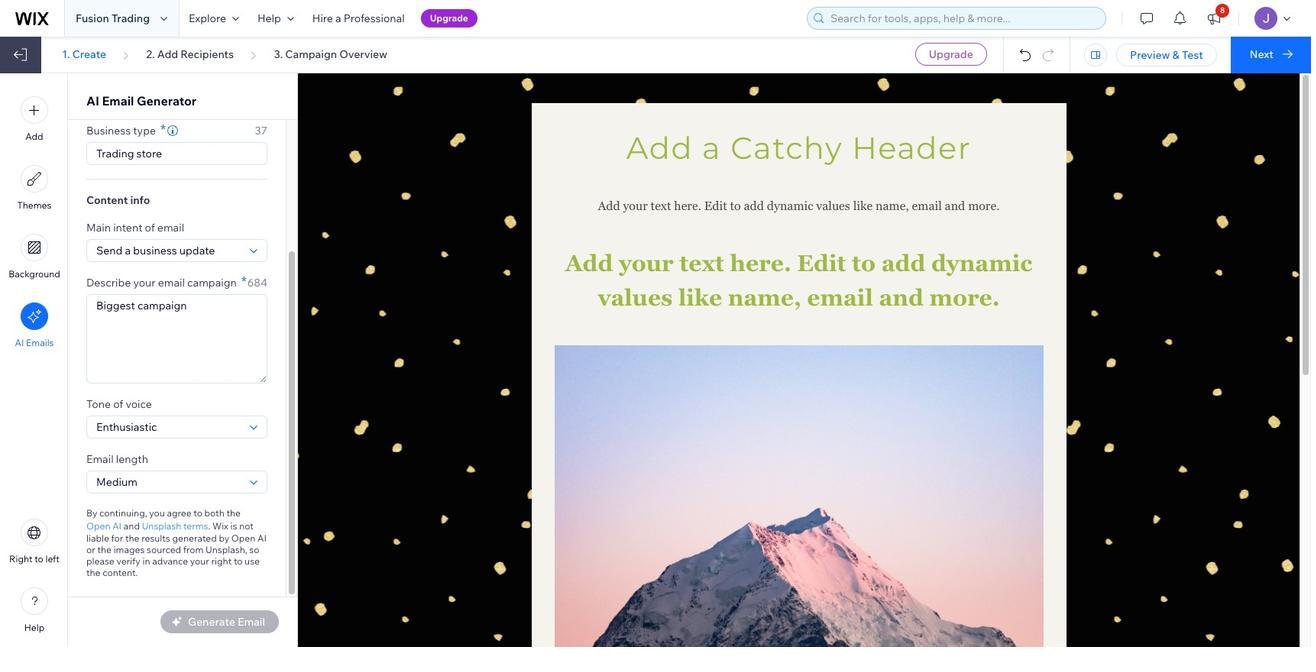 Task type: locate. For each thing, give the bounding box(es) containing it.
37
[[255, 124, 267, 138]]

the up the is
[[226, 507, 241, 519]]

to inside button
[[35, 553, 43, 565]]

a left the catchy
[[702, 129, 721, 167]]

1 vertical spatial help button
[[21, 588, 48, 633]]

0 horizontal spatial here.
[[674, 199, 701, 213]]

by continuing, you agree to both the open ai and unsplash terms
[[86, 507, 241, 531]]

upgrade button down search for tools, apps, help & more... field
[[915, 43, 987, 66]]

upgrade button right professional
[[421, 9, 477, 28]]

campaign
[[187, 276, 237, 290]]

0 horizontal spatial values
[[598, 284, 673, 311]]

professional
[[344, 11, 405, 25]]

1 vertical spatial dynamic
[[931, 250, 1032, 277]]

and
[[945, 199, 965, 213], [879, 284, 924, 311], [124, 520, 140, 531]]

.
[[208, 520, 210, 531]]

of right 'intent'
[[145, 221, 155, 235]]

the inside "by continuing, you agree to both the open ai and unsplash terms"
[[226, 507, 241, 519]]

open
[[86, 520, 110, 531], [231, 533, 255, 544]]

the
[[226, 507, 241, 519], [125, 533, 139, 544], [97, 544, 112, 555], [86, 567, 100, 578]]

1 vertical spatial here.
[[730, 250, 791, 277]]

unsplash,
[[206, 544, 247, 555]]

1. create link
[[62, 47, 106, 61]]

1 vertical spatial upgrade button
[[915, 43, 987, 66]]

0 horizontal spatial edit
[[704, 199, 727, 213]]

0 horizontal spatial upgrade
[[430, 12, 468, 24]]

upgrade
[[430, 12, 468, 24], [929, 47, 973, 61]]

to
[[730, 199, 741, 213], [852, 250, 876, 277], [194, 507, 202, 519], [35, 553, 43, 565], [234, 555, 243, 567]]

0 vertical spatial text
[[651, 199, 671, 213]]

open inside . wix is not liable for the results generated by open ai or the images sourced from unsplash, so please verify in advance your right to use the content.
[[231, 533, 255, 544]]

add
[[157, 47, 178, 61], [626, 129, 693, 167], [25, 131, 43, 142], [598, 199, 620, 213], [565, 250, 613, 277]]

email left length
[[86, 452, 114, 466]]

please
[[86, 555, 114, 567]]

describe your email campaign * 684
[[86, 273, 267, 290]]

Describe your email campaign text field
[[87, 295, 267, 383]]

0 horizontal spatial and
[[124, 520, 140, 531]]

0 vertical spatial dynamic
[[767, 199, 813, 213]]

like
[[853, 199, 873, 213], [679, 284, 722, 311]]

open inside "by continuing, you agree to both the open ai and unsplash terms"
[[86, 520, 110, 531]]

0 vertical spatial add your text here. edit to add dynamic values like name, email and more.
[[598, 199, 1000, 213]]

add
[[744, 199, 764, 213], [881, 250, 926, 277]]

0 horizontal spatial help
[[24, 622, 44, 633]]

8 button
[[1197, 0, 1231, 37]]

1 horizontal spatial help button
[[248, 0, 303, 37]]

0 vertical spatial like
[[853, 199, 873, 213]]

of right tone
[[113, 397, 123, 411]]

1 horizontal spatial help
[[257, 11, 281, 25]]

background
[[9, 268, 60, 280]]

help button
[[248, 0, 303, 37], [21, 588, 48, 633]]

upgrade right professional
[[430, 12, 468, 24]]

1 vertical spatial and
[[879, 284, 924, 311]]

add a catchy header
[[626, 129, 971, 167]]

catchy
[[731, 129, 843, 167]]

fusion
[[76, 11, 109, 25]]

1 horizontal spatial here.
[[730, 250, 791, 277]]

0 vertical spatial here.
[[674, 199, 701, 213]]

themes button
[[17, 165, 52, 211]]

0 vertical spatial of
[[145, 221, 155, 235]]

Search for tools, apps, help & more... field
[[826, 8, 1101, 29]]

0 horizontal spatial text
[[651, 199, 671, 213]]

1 horizontal spatial edit
[[797, 250, 846, 277]]

your
[[623, 199, 648, 213], [619, 250, 674, 277], [133, 276, 156, 290], [190, 555, 209, 567]]

ai left "emails"
[[15, 337, 24, 348]]

0 vertical spatial help
[[257, 11, 281, 25]]

ai up business
[[86, 93, 99, 108]]

right
[[211, 555, 232, 567]]

intent
[[113, 221, 142, 235]]

more.
[[968, 199, 1000, 213], [929, 284, 1000, 311]]

1 vertical spatial help
[[24, 622, 44, 633]]

2. add recipients
[[146, 47, 234, 61]]

1 vertical spatial upgrade
[[929, 47, 973, 61]]

ai up "for"
[[112, 520, 122, 531]]

name,
[[876, 199, 909, 213], [728, 284, 801, 311]]

create
[[72, 47, 106, 61]]

help down right to left
[[24, 622, 44, 633]]

so
[[249, 544, 259, 555]]

your inside . wix is not liable for the results generated by open ai or the images sourced from unsplash, so please verify in advance your right to use the content.
[[190, 555, 209, 567]]

1 vertical spatial name,
[[728, 284, 801, 311]]

0 vertical spatial *
[[160, 121, 166, 138]]

ai inside "by continuing, you agree to both the open ai and unsplash terms"
[[112, 520, 122, 531]]

1 vertical spatial open
[[231, 533, 255, 544]]

0 vertical spatial a
[[335, 11, 341, 25]]

text
[[651, 199, 671, 213], [680, 250, 724, 277]]

not
[[239, 520, 253, 531]]

from
[[183, 544, 204, 555]]

of
[[145, 221, 155, 235], [113, 397, 123, 411]]

a
[[335, 11, 341, 25], [702, 129, 721, 167]]

trading
[[112, 11, 150, 25]]

describe
[[86, 276, 131, 290]]

results
[[142, 533, 170, 544]]

1 vertical spatial add
[[881, 250, 926, 277]]

0 horizontal spatial add
[[744, 199, 764, 213]]

0 horizontal spatial name,
[[728, 284, 801, 311]]

help up 3.
[[257, 11, 281, 25]]

1 vertical spatial text
[[680, 250, 724, 277]]

&
[[1173, 48, 1180, 62]]

1 vertical spatial like
[[679, 284, 722, 311]]

agree
[[167, 507, 192, 519]]

the down or
[[86, 567, 100, 578]]

right
[[9, 553, 33, 565]]

background button
[[9, 234, 60, 280]]

0 vertical spatial open
[[86, 520, 110, 531]]

a for catchy
[[702, 129, 721, 167]]

1 horizontal spatial text
[[680, 250, 724, 277]]

ai
[[86, 93, 99, 108], [15, 337, 24, 348], [112, 520, 122, 531], [257, 533, 267, 544]]

8
[[1220, 5, 1225, 15]]

None field
[[92, 240, 245, 261], [92, 416, 245, 438], [92, 471, 245, 493], [92, 240, 245, 261], [92, 416, 245, 438], [92, 471, 245, 493]]

1 horizontal spatial like
[[853, 199, 873, 213]]

0 horizontal spatial open
[[86, 520, 110, 531]]

help
[[257, 11, 281, 25], [24, 622, 44, 633]]

0 vertical spatial edit
[[704, 199, 727, 213]]

2 vertical spatial and
[[124, 520, 140, 531]]

email
[[102, 93, 134, 108], [86, 452, 114, 466]]

1 vertical spatial more.
[[929, 284, 1000, 311]]

the right "for"
[[125, 533, 139, 544]]

2 horizontal spatial and
[[945, 199, 965, 213]]

content info
[[86, 193, 150, 207]]

help button down right to left
[[21, 588, 48, 633]]

1 horizontal spatial values
[[816, 199, 850, 213]]

test
[[1182, 48, 1203, 62]]

1.
[[62, 47, 70, 61]]

* left 684
[[241, 273, 247, 290]]

1 vertical spatial values
[[598, 284, 673, 311]]

for
[[111, 533, 123, 544]]

2.
[[146, 47, 155, 61]]

open up liable
[[86, 520, 110, 531]]

dynamic
[[767, 199, 813, 213], [931, 250, 1032, 277]]

a right hire
[[335, 11, 341, 25]]

* right type
[[160, 121, 166, 138]]

1 horizontal spatial add
[[881, 250, 926, 277]]

open down not
[[231, 533, 255, 544]]

1 horizontal spatial name,
[[876, 199, 909, 213]]

684
[[247, 276, 267, 290]]

a inside hire a professional link
[[335, 11, 341, 25]]

ai email generator
[[86, 93, 197, 108]]

1 horizontal spatial and
[[879, 284, 924, 311]]

1 vertical spatial edit
[[797, 250, 846, 277]]

sourced
[[147, 544, 181, 555]]

info
[[130, 193, 150, 207]]

1 vertical spatial *
[[241, 273, 247, 290]]

1 vertical spatial a
[[702, 129, 721, 167]]

voice
[[126, 397, 152, 411]]

1 horizontal spatial *
[[241, 273, 247, 290]]

0 horizontal spatial a
[[335, 11, 341, 25]]

in
[[142, 555, 150, 567]]

values
[[816, 199, 850, 213], [598, 284, 673, 311]]

email
[[912, 199, 942, 213], [157, 221, 184, 235], [158, 276, 185, 290], [807, 284, 873, 311]]

help button up 3.
[[248, 0, 303, 37]]

upgrade down search for tools, apps, help & more... field
[[929, 47, 973, 61]]

1 horizontal spatial open
[[231, 533, 255, 544]]

business type *
[[86, 121, 166, 138]]

upgrade button
[[421, 9, 477, 28], [915, 43, 987, 66]]

add your text here. edit to add dynamic values like name, email and more.
[[598, 199, 1000, 213], [565, 250, 1038, 311]]

1 horizontal spatial a
[[702, 129, 721, 167]]

ai up use
[[257, 533, 267, 544]]

0 horizontal spatial of
[[113, 397, 123, 411]]

1 vertical spatial of
[[113, 397, 123, 411]]

business
[[86, 124, 131, 138]]

0 horizontal spatial upgrade button
[[421, 9, 477, 28]]

is
[[230, 520, 237, 531]]

email up the business type *
[[102, 93, 134, 108]]

0 horizontal spatial like
[[679, 284, 722, 311]]

3.
[[274, 47, 283, 61]]



Task type: describe. For each thing, give the bounding box(es) containing it.
and inside "by continuing, you agree to both the open ai and unsplash terms"
[[124, 520, 140, 531]]

1. create
[[62, 47, 106, 61]]

unsplash
[[142, 520, 181, 531]]

email length
[[86, 452, 148, 466]]

add inside button
[[25, 131, 43, 142]]

use
[[245, 555, 260, 567]]

images
[[114, 544, 145, 555]]

here. inside add your text here. edit to add dynamic values like name, email and more.
[[730, 250, 791, 277]]

type
[[133, 124, 156, 138]]

0 vertical spatial help button
[[248, 0, 303, 37]]

or
[[86, 544, 95, 555]]

1 horizontal spatial of
[[145, 221, 155, 235]]

1 horizontal spatial upgrade
[[929, 47, 973, 61]]

3. campaign overview link
[[274, 47, 387, 61]]

by
[[219, 533, 229, 544]]

0 horizontal spatial help button
[[21, 588, 48, 633]]

recipients
[[181, 47, 234, 61]]

0 vertical spatial upgrade button
[[421, 9, 477, 28]]

wix
[[212, 520, 228, 531]]

overview
[[339, 47, 387, 61]]

tone
[[86, 397, 111, 411]]

ai emails
[[15, 337, 54, 348]]

1 horizontal spatial dynamic
[[931, 250, 1032, 277]]

a for professional
[[335, 11, 341, 25]]

content
[[86, 193, 128, 207]]

more. inside add your text here. edit to add dynamic values like name, email and more.
[[929, 284, 1000, 311]]

tone of voice
[[86, 397, 152, 411]]

ai inside . wix is not liable for the results generated by open ai or the images sourced from unsplash, so please verify in advance your right to use the content.
[[257, 533, 267, 544]]

liable
[[86, 533, 109, 544]]

themes
[[17, 199, 52, 211]]

length
[[116, 452, 148, 466]]

hire a professional link
[[303, 0, 414, 37]]

2. add recipients link
[[146, 47, 234, 61]]

0 vertical spatial add
[[744, 199, 764, 213]]

0 vertical spatial and
[[945, 199, 965, 213]]

verify
[[116, 555, 140, 567]]

header
[[852, 129, 971, 167]]

open ai link
[[86, 519, 122, 533]]

advance
[[152, 555, 188, 567]]

ai inside button
[[15, 337, 24, 348]]

0 vertical spatial name,
[[876, 199, 909, 213]]

by
[[86, 507, 97, 519]]

add button
[[21, 96, 48, 142]]

ai emails button
[[15, 303, 54, 348]]

1 horizontal spatial upgrade button
[[915, 43, 987, 66]]

3. campaign overview
[[274, 47, 387, 61]]

hire
[[312, 11, 333, 25]]

0 vertical spatial values
[[816, 199, 850, 213]]

0 horizontal spatial dynamic
[[767, 199, 813, 213]]

next
[[1250, 47, 1274, 61]]

1 vertical spatial email
[[86, 452, 114, 466]]

1 vertical spatial add your text here. edit to add dynamic values like name, email and more.
[[565, 250, 1038, 311]]

0 vertical spatial upgrade
[[430, 12, 468, 24]]

explore
[[189, 11, 226, 25]]

both
[[204, 507, 224, 519]]

emails
[[26, 337, 54, 348]]

name, inside add your text here. edit to add dynamic values like name, email and more.
[[728, 284, 801, 311]]

email inside describe your email campaign * 684
[[158, 276, 185, 290]]

to inside "by continuing, you agree to both the open ai and unsplash terms"
[[194, 507, 202, 519]]

preview & test
[[1130, 48, 1203, 62]]

Business type field
[[92, 143, 262, 164]]

. wix is not liable for the results generated by open ai or the images sourced from unsplash, so please verify in advance your right to use the content.
[[86, 520, 267, 578]]

continuing,
[[99, 507, 147, 519]]

0 vertical spatial more.
[[968, 199, 1000, 213]]

fusion trading
[[76, 11, 150, 25]]

right to left
[[9, 553, 60, 565]]

hire a professional
[[312, 11, 405, 25]]

preview
[[1130, 48, 1170, 62]]

right to left button
[[9, 519, 60, 565]]

left
[[45, 553, 60, 565]]

generator
[[137, 93, 197, 108]]

generated
[[172, 533, 217, 544]]

next button
[[1231, 37, 1311, 73]]

to inside . wix is not liable for the results generated by open ai or the images sourced from unsplash, so please verify in advance your right to use the content.
[[234, 555, 243, 567]]

0 horizontal spatial *
[[160, 121, 166, 138]]

content.
[[103, 567, 138, 578]]

your inside describe your email campaign * 684
[[133, 276, 156, 290]]

preview & test button
[[1116, 44, 1217, 66]]

unsplash terms link
[[142, 519, 208, 533]]

campaign
[[285, 47, 337, 61]]

main
[[86, 221, 111, 235]]

the right or
[[97, 544, 112, 555]]

0 vertical spatial email
[[102, 93, 134, 108]]

you
[[149, 507, 165, 519]]

main intent of email
[[86, 221, 184, 235]]

terms
[[183, 520, 208, 531]]



Task type: vqa. For each thing, say whether or not it's contained in the screenshot.
CONTENT.
yes



